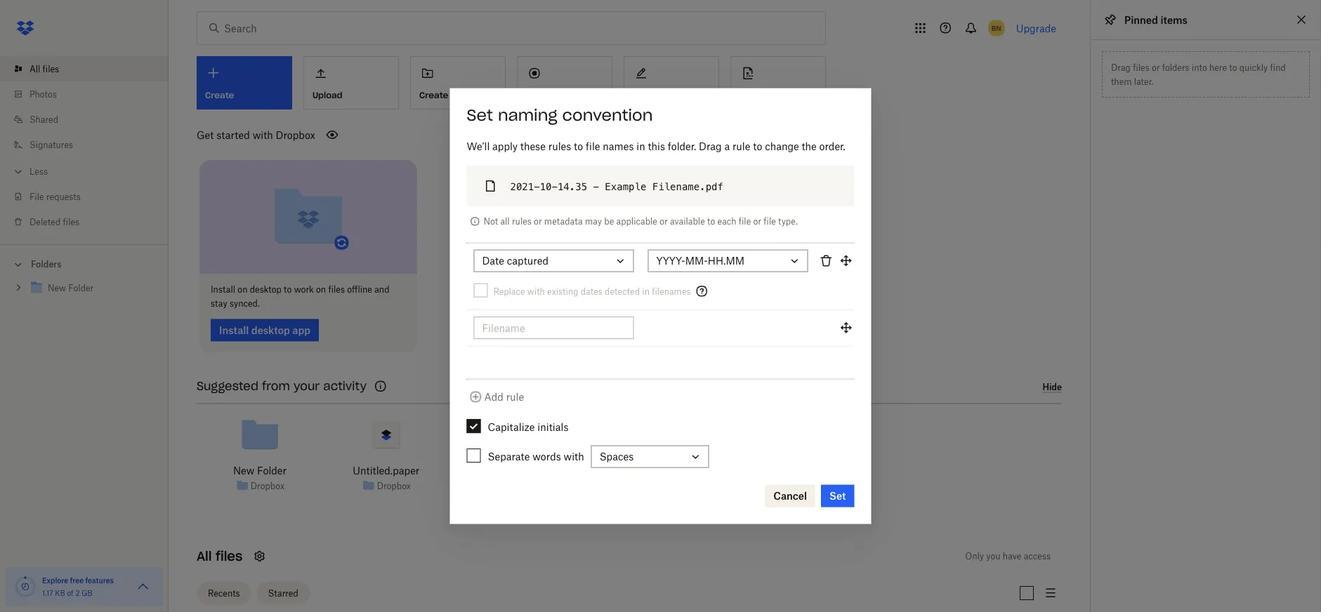 Task type: vqa. For each thing, say whether or not it's contained in the screenshot.
Shared link on the left top of page
yes



Task type: locate. For each thing, give the bounding box(es) containing it.
all
[[500, 216, 510, 227]]

0 vertical spatial get
[[740, 90, 754, 101]]

0 vertical spatial rule
[[732, 141, 750, 152]]

naming
[[498, 105, 557, 125]]

2 horizontal spatial with
[[564, 451, 584, 463]]

desktop
[[250, 284, 282, 295]]

starred
[[268, 588, 298, 599]]

1 horizontal spatial new folder
[[750, 481, 796, 491]]

files right deleted
[[63, 217, 79, 227]]

new
[[233, 465, 254, 477], [750, 481, 768, 491]]

1 horizontal spatial on
[[316, 284, 326, 295]]

file left names on the left
[[586, 141, 600, 152]]

offline
[[347, 284, 372, 295]]

create folder button
[[410, 56, 506, 110]]

0 horizontal spatial rules
[[512, 216, 532, 227]]

all up recents button
[[197, 549, 212, 565]]

file left type. on the right top
[[764, 216, 776, 227]]

dropbox link for new folder
[[251, 479, 284, 493]]

captured
[[507, 255, 548, 267]]

file requests link
[[11, 184, 169, 209]]

deleted files
[[29, 217, 79, 227]]

cancel button
[[765, 485, 815, 507]]

1 horizontal spatial get
[[740, 90, 754, 101]]

dropbox link
[[251, 479, 284, 493], [377, 479, 411, 493]]

2 vertical spatial with
[[564, 451, 584, 463]]

1 vertical spatial rules
[[512, 216, 532, 227]]

1 horizontal spatial new folder link
[[750, 479, 796, 493]]

you
[[986, 551, 1001, 562]]

replace with existing dates detected in filenames
[[493, 286, 691, 297]]

new folder
[[233, 465, 287, 477], [750, 481, 796, 491]]

folder.
[[668, 141, 696, 152]]

0 vertical spatial all
[[29, 64, 40, 74]]

of
[[67, 589, 74, 598]]

0 horizontal spatial with
[[253, 129, 273, 141]]

1 vertical spatial new folder link
[[750, 479, 796, 493]]

each
[[717, 216, 736, 227]]

set down the folder
[[467, 105, 493, 125]]

upgrade link
[[1016, 22, 1056, 34]]

in left this on the top
[[636, 141, 645, 152]]

this
[[648, 141, 665, 152]]

in right detected
[[642, 286, 650, 297]]

1.17
[[42, 589, 53, 598]]

photos link
[[11, 81, 169, 107]]

1 horizontal spatial or
[[660, 216, 668, 227]]

1 vertical spatial new
[[750, 481, 768, 491]]

set
[[467, 105, 493, 125], [829, 490, 846, 502]]

0 horizontal spatial on
[[238, 284, 248, 295]]

all files up photos
[[29, 64, 59, 74]]

gb
[[82, 589, 93, 598]]

2 dropbox link from the left
[[377, 479, 411, 493]]

on
[[238, 284, 248, 295], [316, 284, 326, 295]]

2 horizontal spatial file
[[764, 216, 776, 227]]

2 horizontal spatial or
[[753, 216, 761, 227]]

star…
[[648, 465, 675, 477]]

shared link
[[11, 107, 169, 132]]

date
[[482, 255, 504, 267]]

signatures
[[29, 139, 73, 150]]

to left work on the left of the page
[[284, 284, 292, 295]]

on right work on the left of the page
[[316, 284, 326, 295]]

1 vertical spatial all
[[197, 549, 212, 565]]

we'll apply these rules to file names in this folder. drag a rule to change the order.
[[467, 141, 845, 152]]

0 vertical spatial in
[[636, 141, 645, 152]]

files left offline
[[328, 284, 345, 295]]

1 horizontal spatial set
[[829, 490, 846, 502]]

available
[[670, 216, 705, 227]]

files up photos
[[43, 64, 59, 74]]

1 vertical spatial new folder
[[750, 481, 796, 491]]

files inside 'list item'
[[43, 64, 59, 74]]

add rule
[[484, 391, 524, 403]]

or left available
[[660, 216, 668, 227]]

less
[[29, 166, 48, 177]]

0 horizontal spatial new folder
[[233, 465, 287, 477]]

these
[[520, 141, 546, 152]]

starred button
[[257, 582, 310, 605]]

free
[[70, 576, 84, 585]]

1 vertical spatial all files
[[197, 549, 243, 565]]

existing
[[547, 286, 578, 297]]

cancel
[[773, 490, 807, 502]]

0 vertical spatial new folder
[[233, 465, 287, 477]]

1 vertical spatial rule
[[506, 391, 524, 403]]

or left metadata
[[534, 216, 542, 227]]

get for get signatures
[[740, 90, 754, 101]]

1 horizontal spatial file
[[739, 216, 751, 227]]

rule right a
[[732, 141, 750, 152]]

deleted
[[29, 217, 61, 227]]

get left started
[[197, 129, 214, 141]]

spaces
[[600, 451, 634, 463]]

0 horizontal spatial new
[[233, 465, 254, 477]]

1 horizontal spatial rules
[[548, 141, 571, 152]]

add
[[484, 391, 503, 403]]

get started with dropbox
[[197, 129, 315, 141]]

all files
[[29, 64, 59, 74], [197, 549, 243, 565]]

0 horizontal spatial all files
[[29, 64, 59, 74]]

a
[[724, 141, 730, 152]]

set inside button
[[829, 490, 846, 502]]

from
[[262, 379, 290, 394]]

hh.mm
[[708, 255, 745, 267]]

10-
[[540, 181, 558, 192]]

1 horizontal spatial dropbox link
[[377, 479, 411, 493]]

0 vertical spatial new folder link
[[233, 463, 287, 479]]

edit pdf
[[633, 90, 668, 101]]

all up photos
[[29, 64, 40, 74]]

set right cancel button
[[829, 490, 846, 502]]

not
[[484, 216, 498, 227]]

get for get started with dropbox
[[197, 129, 214, 141]]

capitalize
[[488, 421, 535, 433]]

0 horizontal spatial new folder link
[[233, 463, 287, 479]]

0 horizontal spatial file
[[586, 141, 600, 152]]

date captured
[[482, 255, 548, 267]]

close right sidebar image
[[1293, 11, 1310, 28]]

all files list item
[[0, 56, 169, 81]]

or
[[534, 216, 542, 227], [660, 216, 668, 227], [753, 216, 761, 227]]

files
[[43, 64, 59, 74], [63, 217, 79, 227], [328, 284, 345, 295], [216, 549, 243, 565]]

get inside get signatures button
[[740, 90, 754, 101]]

0 horizontal spatial rule
[[506, 391, 524, 403]]

list
[[0, 48, 169, 244]]

1 vertical spatial get
[[197, 129, 214, 141]]

file
[[29, 191, 44, 202]]

0 vertical spatial with
[[253, 129, 273, 141]]

to down set naming convention
[[574, 141, 583, 152]]

to left each
[[707, 216, 715, 227]]

in
[[636, 141, 645, 152], [642, 286, 650, 297]]

apply
[[492, 141, 518, 152]]

install
[[211, 284, 235, 295]]

shared
[[29, 114, 58, 125]]

0 horizontal spatial all
[[29, 64, 40, 74]]

rules
[[548, 141, 571, 152], [512, 216, 532, 227]]

1 or from the left
[[534, 216, 542, 227]]

work
[[294, 284, 314, 295]]

on up synced.
[[238, 284, 248, 295]]

1 vertical spatial set
[[829, 490, 846, 502]]

0 vertical spatial folder
[[257, 465, 287, 477]]

0 horizontal spatial get
[[197, 129, 214, 141]]

all files inside 'list item'
[[29, 64, 59, 74]]

not all rules or metadata may be applicable or available to each file or file type.
[[484, 216, 798, 227]]

2 on from the left
[[316, 284, 326, 295]]

pinned items
[[1124, 14, 1188, 26]]

dropbox for untitled.paper
[[377, 481, 411, 491]]

1 vertical spatial folder
[[770, 481, 796, 491]]

folders button
[[0, 254, 169, 274]]

get signatures
[[740, 90, 803, 101]]

14.35
[[558, 181, 587, 192]]

new folder link
[[233, 463, 287, 479], [750, 479, 796, 493]]

0 horizontal spatial set
[[467, 105, 493, 125]]

create
[[419, 90, 448, 101]]

1 horizontal spatial folder
[[770, 481, 796, 491]]

record
[[526, 90, 557, 101]]

0 vertical spatial new
[[233, 465, 254, 477]]

0 horizontal spatial dropbox link
[[251, 479, 284, 493]]

file
[[586, 141, 600, 152], [739, 216, 751, 227], [764, 216, 776, 227]]

rule right add at the bottom of the page
[[506, 391, 524, 403]]

all inside 'list item'
[[29, 64, 40, 74]]

filename.pdf
[[652, 181, 723, 192]]

0 vertical spatial set
[[467, 105, 493, 125]]

upgrade
[[1016, 22, 1056, 34]]

Spaces button
[[591, 446, 709, 468]]

Filename text field
[[482, 320, 625, 336]]

rules right the all
[[512, 216, 532, 227]]

with left existing
[[527, 286, 545, 297]]

1 dropbox link from the left
[[251, 479, 284, 493]]

replace
[[493, 286, 525, 297]]

rule
[[732, 141, 750, 152], [506, 391, 524, 403]]

0 vertical spatial all files
[[29, 64, 59, 74]]

0 horizontal spatial or
[[534, 216, 542, 227]]

file right each
[[739, 216, 751, 227]]

stay
[[211, 299, 227, 309]]

less image
[[11, 165, 25, 179]]

get left signatures on the top right of the page
[[740, 90, 754, 101]]

all files up recents button
[[197, 549, 243, 565]]

all
[[29, 64, 40, 74], [197, 549, 212, 565]]

dropbox image
[[11, 14, 39, 42]]

paper.paper
[[611, 480, 666, 492]]

1 horizontal spatial with
[[527, 286, 545, 297]]

with right the words
[[564, 451, 584, 463]]

convention
[[562, 105, 653, 125]]

to
[[574, 141, 583, 152], [753, 141, 762, 152], [707, 216, 715, 227], [284, 284, 292, 295]]

with right started
[[253, 129, 273, 141]]

or right each
[[753, 216, 761, 227]]

suggested from your activity
[[197, 379, 367, 394]]

rules right "these"
[[548, 141, 571, 152]]



Task type: describe. For each thing, give the bounding box(es) containing it.
your
[[294, 379, 320, 394]]

detected
[[605, 286, 640, 297]]

only you have access
[[965, 551, 1051, 562]]

access
[[1024, 551, 1051, 562]]

we'll
[[467, 141, 490, 152]]

add rule button
[[467, 389, 524, 406]]

signatures
[[757, 90, 803, 101]]

names
[[603, 141, 634, 152]]

set naming convention
[[467, 105, 653, 125]]

activity
[[323, 379, 367, 394]]

0 horizontal spatial folder
[[257, 465, 287, 477]]

dropbox link for untitled.paper
[[377, 479, 411, 493]]

explore
[[42, 576, 68, 585]]

1 horizontal spatial new
[[750, 481, 768, 491]]

get signatures button
[[730, 56, 826, 110]]

YYYY-MM-HH.MM button
[[648, 250, 808, 272]]

set button
[[821, 485, 854, 507]]

capitalize initials
[[488, 421, 568, 433]]

list containing all files
[[0, 48, 169, 244]]

with for started
[[253, 129, 273, 141]]

0 vertical spatial rules
[[548, 141, 571, 152]]

files inside install on desktop to work on files offline and stay synced.
[[328, 284, 345, 295]]

pinned
[[1124, 14, 1158, 26]]

1 horizontal spatial rule
[[732, 141, 750, 152]]

type.
[[778, 216, 798, 227]]

1 vertical spatial with
[[527, 286, 545, 297]]

kb
[[55, 589, 65, 598]]

explore free features 1.17 kb of 2 gb
[[42, 576, 114, 598]]

metadata
[[544, 216, 583, 227]]

order.
[[819, 141, 845, 152]]

1 horizontal spatial all files
[[197, 549, 243, 565]]

Date captured button
[[474, 250, 634, 272]]

requests
[[46, 191, 81, 202]]

files up recents
[[216, 549, 243, 565]]

have
[[1003, 551, 1021, 562]]

1 horizontal spatial all
[[197, 549, 212, 565]]

may
[[585, 216, 602, 227]]

photos
[[29, 89, 57, 99]]

3 or from the left
[[753, 216, 761, 227]]

record button
[[517, 56, 612, 110]]

_
[[603, 465, 607, 477]]

untitled.paper link
[[353, 463, 420, 479]]

dates
[[581, 286, 602, 297]]

to left change
[[753, 141, 762, 152]]

pdf
[[652, 90, 668, 101]]

signatures link
[[11, 132, 169, 157]]

and
[[374, 284, 389, 295]]

file requests
[[29, 191, 81, 202]]

1 on from the left
[[238, 284, 248, 295]]

the
[[802, 141, 817, 152]]

-
[[593, 181, 599, 192]]

synced.
[[230, 299, 260, 309]]

mm-
[[685, 255, 708, 267]]

yyyy-
[[656, 255, 685, 267]]

dropbox for new folder
[[251, 481, 284, 491]]

_ getting star… paper.paper
[[603, 465, 675, 492]]

2 or from the left
[[660, 216, 668, 227]]

_ getting star… paper.paper link
[[588, 463, 690, 494]]

be
[[604, 216, 614, 227]]

set for set
[[829, 490, 846, 502]]

words
[[533, 451, 561, 463]]

2021-
[[510, 181, 540, 192]]

folder
[[451, 90, 476, 101]]

all files link
[[11, 56, 169, 81]]

applicable
[[616, 216, 657, 227]]

example
[[605, 181, 646, 192]]

suggested
[[197, 379, 258, 394]]

getting
[[609, 465, 645, 477]]

set for set naming convention
[[467, 105, 493, 125]]

separate words with
[[488, 451, 584, 463]]

recents button
[[197, 582, 251, 605]]

2021-10-14.35 - example filename.pdf
[[510, 181, 723, 192]]

separate
[[488, 451, 530, 463]]

create folder
[[419, 90, 476, 101]]

features
[[85, 576, 114, 585]]

folders
[[31, 259, 61, 270]]

set naming convention dialog
[[450, 88, 871, 524]]

install on desktop to work on files offline and stay synced.
[[211, 284, 389, 309]]

deleted files link
[[11, 209, 169, 235]]

change
[[765, 141, 799, 152]]

2
[[75, 589, 80, 598]]

edit
[[633, 90, 649, 101]]

rule inside add rule button
[[506, 391, 524, 403]]

to inside install on desktop to work on files offline and stay synced.
[[284, 284, 292, 295]]

with for words
[[564, 451, 584, 463]]

filenames
[[652, 286, 691, 297]]

1 vertical spatial in
[[642, 286, 650, 297]]

quota usage element
[[14, 576, 37, 598]]

edit pdf button
[[624, 56, 719, 110]]

untitled.paper
[[353, 465, 420, 477]]

drag
[[699, 141, 722, 152]]

yyyy-mm-hh.mm
[[656, 255, 745, 267]]



